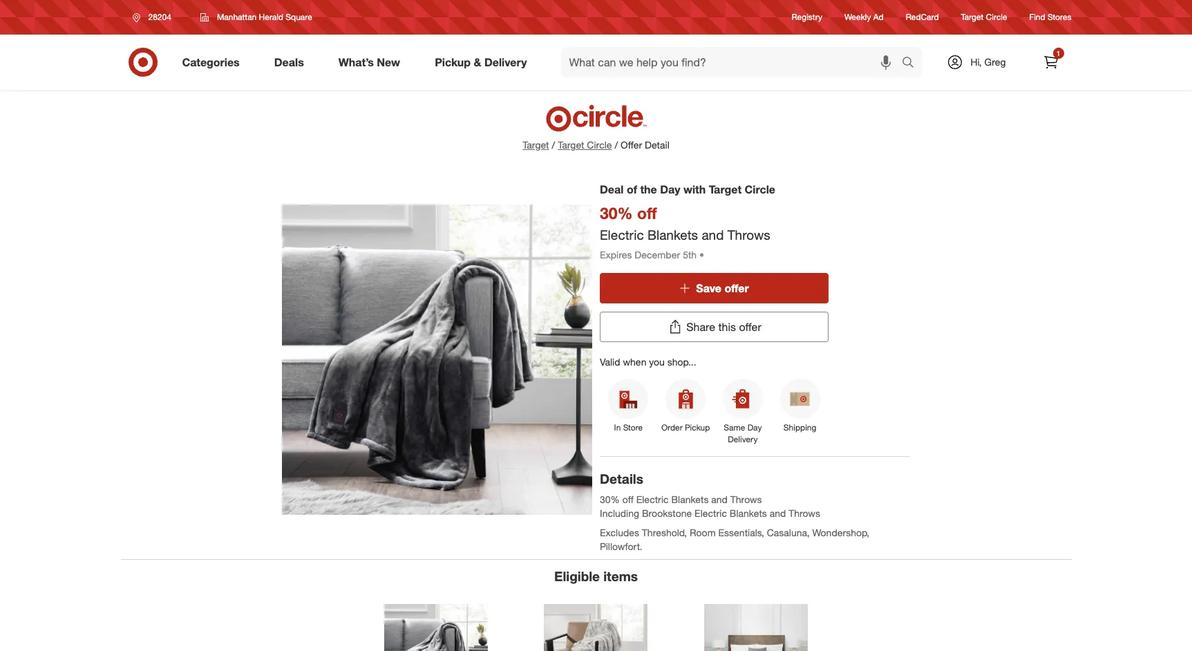 Task type: locate. For each thing, give the bounding box(es) containing it.
redcard
[[906, 12, 939, 22]]

share
[[687, 320, 716, 334]]

target up hi,
[[961, 12, 984, 22]]

deal
[[600, 183, 624, 196]]

off down the
[[637, 203, 657, 223]]

search button
[[896, 47, 929, 80]]

greg
[[985, 56, 1006, 68]]

throws up essentials,
[[731, 494, 762, 505]]

2 vertical spatial electric
[[695, 507, 727, 519]]

valid
[[600, 356, 621, 367]]

0 horizontal spatial delivery
[[485, 55, 527, 69]]

registry link
[[792, 11, 823, 23]]

this
[[719, 320, 736, 334]]

1 vertical spatial and
[[712, 494, 728, 505]]

circle right with
[[745, 183, 776, 196]]

circle left find
[[986, 12, 1008, 22]]

0 horizontal spatial off
[[623, 494, 634, 505]]

blankets inside deal of the day with target circle 30% off electric blankets and throws expires december 5th •
[[648, 227, 698, 243]]

electric inside deal of the day with target circle 30% off electric blankets and throws expires december 5th •
[[600, 227, 644, 243]]

0 vertical spatial throws
[[728, 227, 771, 243]]

1 link
[[1036, 47, 1066, 77]]

pickup right order
[[685, 422, 710, 433]]

find
[[1030, 12, 1046, 22]]

1 vertical spatial 30%
[[600, 494, 620, 505]]

target circle link down target circle logo
[[558, 138, 612, 152]]

throws up casaluna,
[[789, 507, 821, 519]]

the
[[640, 183, 657, 196]]

electric for including
[[695, 507, 727, 519]]

delivery for day
[[728, 434, 758, 445]]

circle down target circle logo
[[587, 139, 612, 151]]

target right the target link
[[558, 139, 585, 151]]

manhattan herald square
[[217, 12, 312, 22]]

offer right the save
[[725, 281, 749, 295]]

1 vertical spatial delivery
[[728, 434, 758, 445]]

stores
[[1048, 12, 1072, 22]]

what's
[[339, 55, 374, 69]]

target
[[961, 12, 984, 22], [523, 139, 549, 151], [558, 139, 585, 151], [709, 183, 742, 196]]

blankets
[[648, 227, 698, 243], [672, 494, 709, 505], [730, 507, 767, 519]]

target inside deal of the day with target circle 30% off electric blankets and throws expires december 5th •
[[709, 183, 742, 196]]

what's new
[[339, 55, 400, 69]]

day right the
[[660, 183, 681, 196]]

and up •
[[702, 227, 724, 243]]

target circle logo image
[[544, 104, 649, 133]]

1 vertical spatial blankets
[[672, 494, 709, 505]]

search
[[896, 56, 929, 70]]

shipping
[[784, 422, 817, 433]]

0 vertical spatial day
[[660, 183, 681, 196]]

throws up save offer
[[728, 227, 771, 243]]

and up room
[[712, 494, 728, 505]]

electric up room
[[695, 507, 727, 519]]

casaluna,
[[767, 527, 810, 539]]

pickup & delivery
[[435, 55, 527, 69]]

blankets up brookstone on the bottom of page
[[672, 494, 709, 505]]

/ right the target link
[[552, 139, 555, 151]]

throws
[[728, 227, 771, 243], [731, 494, 762, 505], [789, 507, 821, 519]]

0 vertical spatial blankets
[[648, 227, 698, 243]]

electric up brookstone on the bottom of page
[[636, 494, 669, 505]]

0 vertical spatial circle
[[986, 12, 1008, 22]]

deal of the day with target circle 30% off electric blankets and throws expires december 5th •
[[600, 183, 776, 260]]

blankets for brookstone
[[730, 507, 767, 519]]

delivery inside same day delivery
[[728, 434, 758, 445]]

expires
[[600, 249, 632, 260]]

brookstone
[[642, 507, 692, 519]]

target circle
[[961, 12, 1008, 22]]

30% down "deal"
[[600, 203, 633, 223]]

•
[[700, 249, 704, 260]]

1 vertical spatial offer
[[739, 320, 762, 334]]

2 horizontal spatial circle
[[986, 12, 1008, 22]]

and
[[702, 227, 724, 243], [712, 494, 728, 505], [770, 507, 786, 519]]

target circle link up hi, greg
[[961, 11, 1008, 23]]

0 horizontal spatial target circle link
[[558, 138, 612, 152]]

off inside details 30% off electric blankets and throws including brookstone electric blankets and throws
[[623, 494, 634, 505]]

shop...
[[668, 356, 697, 367]]

threshold,
[[642, 527, 687, 539]]

detail
[[645, 139, 670, 151]]

throws inside deal of the day with target circle 30% off electric blankets and throws expires december 5th •
[[728, 227, 771, 243]]

valid when you shop...
[[600, 356, 697, 367]]

2 vertical spatial circle
[[745, 183, 776, 196]]

day
[[660, 183, 681, 196], [748, 422, 762, 433]]

off
[[637, 203, 657, 223], [623, 494, 634, 505]]

day right same
[[748, 422, 762, 433]]

0 vertical spatial delivery
[[485, 55, 527, 69]]

0 vertical spatial 30%
[[600, 203, 633, 223]]

target right with
[[709, 183, 742, 196]]

1 vertical spatial electric
[[636, 494, 669, 505]]

pickup left the "&"
[[435, 55, 471, 69]]

0 vertical spatial off
[[637, 203, 657, 223]]

find stores link
[[1030, 11, 1072, 23]]

30% inside details 30% off electric blankets and throws including brookstone electric blankets and throws
[[600, 494, 620, 505]]

target / target circle / offer detail
[[523, 139, 670, 151]]

electric up expires
[[600, 227, 644, 243]]

and up casaluna,
[[770, 507, 786, 519]]

target link
[[523, 139, 549, 151]]

1 horizontal spatial delivery
[[728, 434, 758, 445]]

offer right this
[[739, 320, 762, 334]]

december
[[635, 249, 680, 260]]

offer
[[621, 139, 642, 151]]

categories
[[182, 55, 240, 69]]

off up including
[[623, 494, 634, 505]]

delivery right the "&"
[[485, 55, 527, 69]]

0 horizontal spatial day
[[660, 183, 681, 196]]

1 horizontal spatial /
[[615, 139, 618, 151]]

wondershop,
[[813, 527, 870, 539]]

and inside deal of the day with target circle 30% off electric blankets and throws expires december 5th •
[[702, 227, 724, 243]]

1 vertical spatial day
[[748, 422, 762, 433]]

target circle link
[[961, 11, 1008, 23], [558, 138, 612, 152]]

1 30% from the top
[[600, 203, 633, 223]]

2 30% from the top
[[600, 494, 620, 505]]

delivery down same
[[728, 434, 758, 445]]

blankets up essentials,
[[730, 507, 767, 519]]

What can we help you find? suggestions appear below search field
[[561, 47, 905, 77]]

30% up including
[[600, 494, 620, 505]]

deals link
[[263, 47, 321, 77]]

delivery
[[485, 55, 527, 69], [728, 434, 758, 445]]

0 vertical spatial electric
[[600, 227, 644, 243]]

weekly
[[845, 12, 871, 22]]

electric
[[600, 227, 644, 243], [636, 494, 669, 505], [695, 507, 727, 519]]

excludes threshold, room essentials, casaluna, wondershop, pillowfort.
[[600, 527, 873, 552]]

30%
[[600, 203, 633, 223], [600, 494, 620, 505]]

/
[[552, 139, 555, 151], [615, 139, 618, 151]]

and for brookstone
[[770, 507, 786, 519]]

2 / from the left
[[615, 139, 618, 151]]

herald
[[259, 12, 283, 22]]

0 horizontal spatial circle
[[587, 139, 612, 151]]

circle
[[986, 12, 1008, 22], [587, 139, 612, 151], [745, 183, 776, 196]]

1 horizontal spatial day
[[748, 422, 762, 433]]

0 horizontal spatial pickup
[[435, 55, 471, 69]]

2 vertical spatial and
[[770, 507, 786, 519]]

details
[[600, 471, 644, 487]]

square
[[286, 12, 312, 22]]

1 vertical spatial pickup
[[685, 422, 710, 433]]

weekly ad link
[[845, 11, 884, 23]]

blankets up 'december'
[[648, 227, 698, 243]]

1 horizontal spatial circle
[[745, 183, 776, 196]]

0 vertical spatial offer
[[725, 281, 749, 295]]

0 vertical spatial and
[[702, 227, 724, 243]]

1 horizontal spatial off
[[637, 203, 657, 223]]

2 vertical spatial throws
[[789, 507, 821, 519]]

details 30% off electric blankets and throws including brookstone electric blankets and throws
[[600, 471, 821, 519]]

offer
[[725, 281, 749, 295], [739, 320, 762, 334]]

pickup
[[435, 55, 471, 69], [685, 422, 710, 433]]

5th
[[683, 249, 697, 260]]

2 vertical spatial blankets
[[730, 507, 767, 519]]

of
[[627, 183, 637, 196]]

1 vertical spatial off
[[623, 494, 634, 505]]

0 horizontal spatial /
[[552, 139, 555, 151]]

/ left offer
[[615, 139, 618, 151]]

1 horizontal spatial target circle link
[[961, 11, 1008, 23]]

categories link
[[170, 47, 257, 77]]



Task type: describe. For each thing, give the bounding box(es) containing it.
1 horizontal spatial pickup
[[685, 422, 710, 433]]

in
[[614, 422, 621, 433]]

target circle button
[[558, 138, 612, 152]]

and for off
[[702, 227, 724, 243]]

circle inside deal of the day with target circle 30% off electric blankets and throws expires december 5th •
[[745, 183, 776, 196]]

what's new link
[[327, 47, 418, 77]]

redcard link
[[906, 11, 939, 23]]

pickup & delivery link
[[423, 47, 544, 77]]

when
[[623, 356, 647, 367]]

delivery for &
[[485, 55, 527, 69]]

items
[[604, 568, 638, 584]]

you
[[649, 356, 665, 367]]

0 vertical spatial target circle link
[[961, 11, 1008, 23]]

throws for brookstone
[[789, 507, 821, 519]]

hi, greg
[[971, 56, 1006, 68]]

28204 button
[[123, 5, 186, 30]]

weekly ad
[[845, 12, 884, 22]]

new
[[377, 55, 400, 69]]

day inside same day delivery
[[748, 422, 762, 433]]

1 vertical spatial throws
[[731, 494, 762, 505]]

off inside deal of the day with target circle 30% off electric blankets and throws expires december 5th •
[[637, 203, 657, 223]]

1 vertical spatial target circle link
[[558, 138, 612, 152]]

ad
[[874, 12, 884, 22]]

1 vertical spatial circle
[[587, 139, 612, 151]]

30% inside deal of the day with target circle 30% off electric blankets and throws expires december 5th •
[[600, 203, 633, 223]]

order pickup
[[662, 422, 710, 433]]

throws for off
[[728, 227, 771, 243]]

excludes
[[600, 527, 639, 539]]

save offer
[[696, 281, 749, 295]]

share this offer button
[[600, 311, 829, 342]]

store
[[623, 422, 643, 433]]

target left target circle button
[[523, 139, 549, 151]]

1 / from the left
[[552, 139, 555, 151]]

hi,
[[971, 56, 982, 68]]

electric for 30%
[[600, 227, 644, 243]]

find stores
[[1030, 12, 1072, 22]]

with
[[684, 183, 706, 196]]

manhattan
[[217, 12, 257, 22]]

&
[[474, 55, 482, 69]]

in store
[[614, 422, 643, 433]]

registry
[[792, 12, 823, 22]]

essentials,
[[719, 527, 765, 539]]

eligible items
[[555, 568, 638, 584]]

deals
[[274, 55, 304, 69]]

order
[[662, 422, 683, 433]]

manhattan herald square button
[[191, 5, 321, 30]]

pillowfort.
[[600, 541, 643, 552]]

eligible
[[555, 568, 600, 584]]

save
[[696, 281, 722, 295]]

blankets for off
[[648, 227, 698, 243]]

1
[[1057, 49, 1061, 57]]

day inside deal of the day with target circle 30% off electric blankets and throws expires december 5th •
[[660, 183, 681, 196]]

room
[[690, 527, 716, 539]]

same
[[724, 422, 746, 433]]

0 vertical spatial pickup
[[435, 55, 471, 69]]

28204
[[148, 12, 171, 22]]

save offer button
[[600, 273, 829, 303]]

share this offer
[[687, 320, 762, 334]]

including
[[600, 507, 640, 519]]

same day delivery
[[724, 422, 762, 445]]



Task type: vqa. For each thing, say whether or not it's contained in the screenshot.
Sour within $1.29 Haribo Sweet And Sour Reindeer - 4Oz
no



